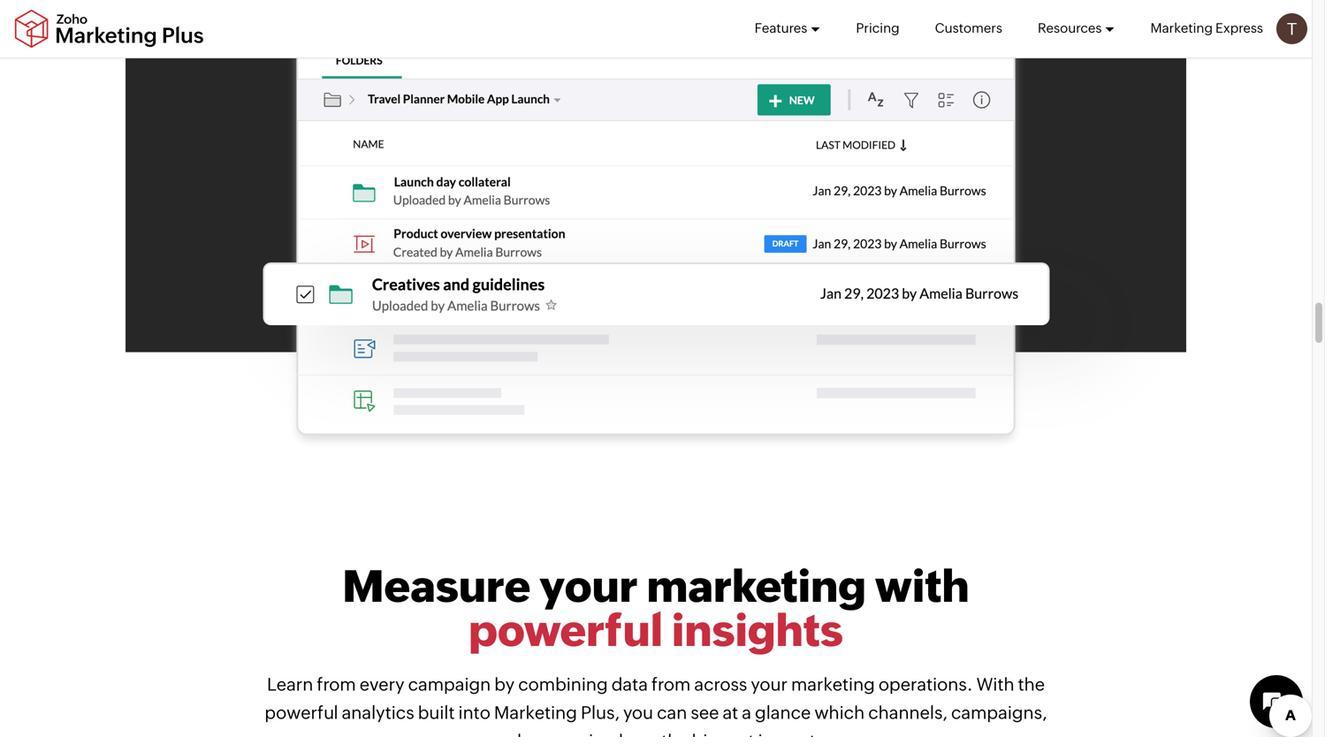 Task type: vqa. For each thing, say whether or not it's contained in the screenshot.
brand
no



Task type: locate. For each thing, give the bounding box(es) containing it.
0 vertical spatial marketing
[[1151, 20, 1214, 36]]

impact.
[[759, 732, 822, 738]]

your
[[540, 561, 638, 612], [751, 675, 788, 695]]

marketing
[[647, 561, 867, 612], [792, 675, 876, 695]]

0 vertical spatial your
[[540, 561, 638, 612]]

0 vertical spatial the
[[1019, 675, 1046, 695]]

channels,
[[869, 703, 948, 724]]

1 horizontal spatial the
[[1019, 675, 1046, 695]]

pricing link
[[857, 0, 900, 57]]

marketing inside learn from every campaign by combining data from across your marketing operations. with the powerful analytics built into marketing plus, you can see at a glance which channels, campaigns, and messaging have the biggest impact.
[[494, 703, 578, 724]]

marketing collateral management image
[[241, 20, 1072, 453]]

resources link
[[1038, 0, 1116, 57]]

campaigns,
[[952, 703, 1048, 724]]

powerful up combining
[[469, 606, 663, 656]]

with
[[977, 675, 1015, 695]]

1 vertical spatial marketing
[[494, 703, 578, 724]]

1 horizontal spatial powerful
[[469, 606, 663, 656]]

the
[[1019, 675, 1046, 695], [662, 732, 689, 738]]

from left every
[[317, 675, 356, 695]]

1 vertical spatial your
[[751, 675, 788, 695]]

combining
[[519, 675, 608, 695]]

biggest
[[692, 732, 755, 738]]

a
[[742, 703, 752, 724]]

data
[[612, 675, 648, 695]]

built
[[418, 703, 455, 724]]

from
[[317, 675, 356, 695], [652, 675, 691, 695]]

0 vertical spatial marketing
[[647, 561, 867, 612]]

1 horizontal spatial from
[[652, 675, 691, 695]]

powerful
[[469, 606, 663, 656], [265, 703, 338, 724]]

the right "with"
[[1019, 675, 1046, 695]]

the down can on the bottom of page
[[662, 732, 689, 738]]

1 vertical spatial powerful
[[265, 703, 338, 724]]

from up can on the bottom of page
[[652, 675, 691, 695]]

see
[[691, 703, 719, 724]]

analytics
[[342, 703, 415, 724]]

powerful down the learn
[[265, 703, 338, 724]]

with
[[875, 561, 970, 612]]

1 vertical spatial marketing
[[792, 675, 876, 695]]

marketing
[[1151, 20, 1214, 36], [494, 703, 578, 724]]

1 horizontal spatial marketing
[[1151, 20, 1214, 36]]

1 horizontal spatial your
[[751, 675, 788, 695]]

marketing express
[[1151, 20, 1264, 36]]

features
[[755, 20, 808, 36]]

every
[[360, 675, 405, 695]]

0 horizontal spatial marketing
[[494, 703, 578, 724]]

marketing express link
[[1151, 0, 1264, 57]]

measure your marketing with powerful insights
[[343, 561, 970, 656]]

express
[[1216, 20, 1264, 36]]

0 horizontal spatial your
[[540, 561, 638, 612]]

marketing up and
[[494, 703, 578, 724]]

0 horizontal spatial powerful
[[265, 703, 338, 724]]

1 from from the left
[[317, 675, 356, 695]]

0 vertical spatial powerful
[[469, 606, 663, 656]]

across
[[695, 675, 748, 695]]

customers link
[[936, 0, 1003, 57]]

terry turtle image
[[1277, 13, 1308, 44]]

operations.
[[879, 675, 973, 695]]

powerful inside measure your marketing with powerful insights
[[469, 606, 663, 656]]

resources
[[1038, 20, 1103, 36]]

zoho marketingplus logo image
[[13, 9, 205, 48]]

which
[[815, 703, 865, 724]]

marketing left express
[[1151, 20, 1214, 36]]

0 horizontal spatial from
[[317, 675, 356, 695]]

0 horizontal spatial the
[[662, 732, 689, 738]]



Task type: describe. For each thing, give the bounding box(es) containing it.
at
[[723, 703, 739, 724]]

can
[[657, 703, 688, 724]]

powerful inside learn from every campaign by combining data from across your marketing operations. with the powerful analytics built into marketing plus, you can see at a glance which channels, campaigns, and messaging have the biggest impact.
[[265, 703, 338, 724]]

your inside measure your marketing with powerful insights
[[540, 561, 638, 612]]

customers
[[936, 20, 1003, 36]]

plus,
[[581, 703, 620, 724]]

have
[[619, 732, 658, 738]]

marketing inside measure your marketing with powerful insights
[[647, 561, 867, 612]]

learn
[[267, 675, 313, 695]]

marketing inside learn from every campaign by combining data from across your marketing operations. with the powerful analytics built into marketing plus, you can see at a glance which channels, campaigns, and messaging have the biggest impact.
[[792, 675, 876, 695]]

insights
[[672, 606, 844, 656]]

pricing
[[857, 20, 900, 36]]

into
[[459, 703, 491, 724]]

campaign
[[408, 675, 491, 695]]

messaging
[[526, 732, 616, 738]]

you
[[624, 703, 654, 724]]

1 vertical spatial the
[[662, 732, 689, 738]]

and
[[491, 732, 522, 738]]

by
[[495, 675, 515, 695]]

your inside learn from every campaign by combining data from across your marketing operations. with the powerful analytics built into marketing plus, you can see at a glance which channels, campaigns, and messaging have the biggest impact.
[[751, 675, 788, 695]]

glance
[[755, 703, 811, 724]]

measure
[[343, 561, 531, 612]]

features link
[[755, 0, 821, 57]]

2 from from the left
[[652, 675, 691, 695]]

learn from every campaign by combining data from across your marketing operations. with the powerful analytics built into marketing plus, you can see at a glance which channels, campaigns, and messaging have the biggest impact.
[[265, 675, 1048, 738]]



